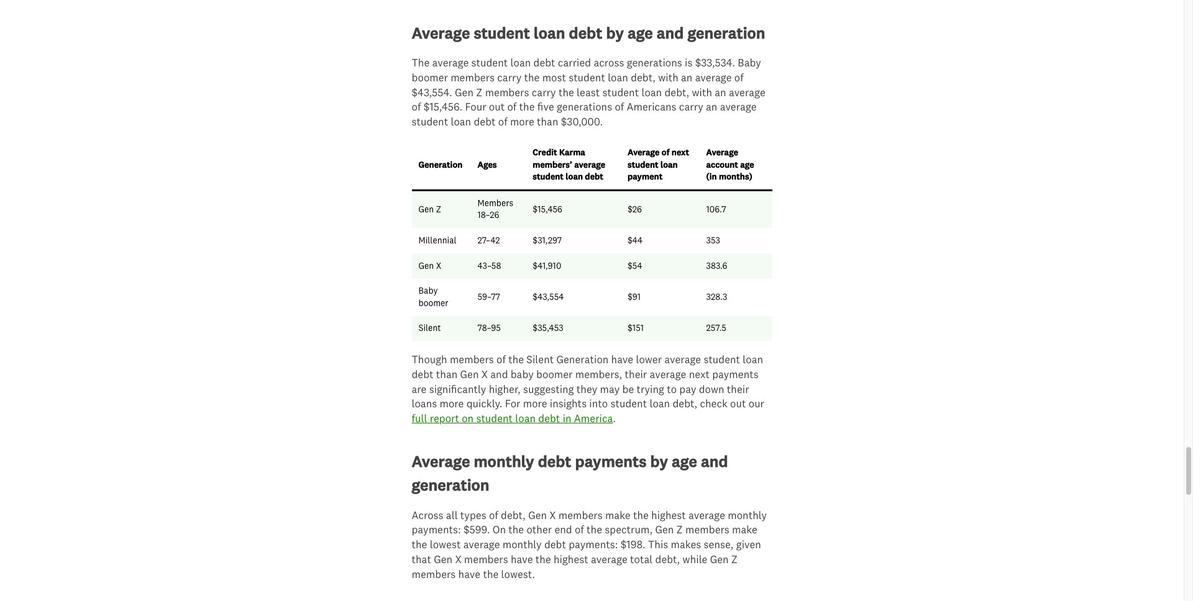 Task type: locate. For each thing, give the bounding box(es) containing it.
0 vertical spatial have
[[611, 353, 633, 366]]

their up our
[[727, 383, 749, 396]]

monthly down other
[[503, 538, 542, 551]]

1 horizontal spatial out
[[730, 397, 746, 410]]

highest down end
[[554, 553, 588, 566]]

2 vertical spatial carry
[[679, 100, 703, 113]]

average inside average of next student loan payment
[[628, 147, 660, 158]]

0 horizontal spatial generation
[[419, 159, 463, 170]]

that
[[412, 553, 431, 566]]

boomer inside though members of the silent generation have lower average student loan debt than gen x and baby boomer members, their average next payments are significantly higher, suggesting they may be trying to pay down their loans more quickly. for more insights into student loan debt, check out our full report on student loan debt in america .
[[536, 368, 573, 381]]

the left five
[[519, 100, 535, 113]]

x up the quickly.
[[481, 368, 488, 381]]

$198.
[[621, 538, 646, 551]]

than inside though members of the silent generation have lower average student loan debt than gen x and baby boomer members, their average next payments are significantly higher, suggesting they may be trying to pay down their loans more quickly. for more insights into student loan debt, check out our full report on student loan debt in america .
[[436, 368, 458, 381]]

next inside average of next student loan payment
[[672, 147, 689, 158]]

debt down karma
[[585, 171, 603, 182]]

out inside though members of the silent generation have lower average student loan debt than gen x and baby boomer members, their average next payments are significantly higher, suggesting they may be trying to pay down their loans more quickly. for more insights into student loan debt, check out our full report on student loan debt in america .
[[730, 397, 746, 410]]

0 vertical spatial generation
[[688, 23, 765, 43]]

student
[[474, 23, 530, 43], [471, 56, 508, 69], [569, 71, 605, 84], [603, 86, 639, 99], [412, 115, 448, 128], [628, 159, 659, 170], [533, 171, 564, 182], [704, 353, 740, 366], [611, 397, 647, 410], [476, 412, 513, 425]]

full
[[412, 412, 427, 425]]

the down other
[[536, 553, 551, 566]]

carry
[[497, 71, 522, 84], [532, 86, 556, 99], [679, 100, 703, 113]]

payments:
[[412, 524, 461, 537], [569, 538, 618, 551]]

gen up this
[[655, 524, 674, 537]]

x
[[436, 260, 441, 271], [481, 368, 488, 381], [550, 509, 556, 522], [455, 553, 462, 566]]

0 vertical spatial age
[[628, 23, 653, 43]]

credit karma members' average student loan debt
[[533, 147, 605, 182]]

0 horizontal spatial silent
[[419, 323, 441, 334]]

0 vertical spatial with
[[658, 71, 678, 84]]

average up account
[[706, 147, 738, 158]]

0 horizontal spatial highest
[[554, 553, 588, 566]]

loan
[[534, 23, 565, 43], [511, 56, 531, 69], [608, 71, 628, 84], [642, 86, 662, 99], [451, 115, 471, 128], [661, 159, 678, 170], [566, 171, 583, 182], [743, 353, 763, 366], [650, 397, 670, 410], [515, 412, 536, 425]]

out left our
[[730, 397, 746, 410]]

and for payments
[[701, 452, 728, 472]]

silent
[[419, 323, 441, 334], [527, 353, 554, 366]]

have up lowest.
[[511, 553, 533, 566]]

0 horizontal spatial carry
[[497, 71, 522, 84]]

payments
[[712, 368, 759, 381], [575, 452, 647, 472]]

loan up americans
[[642, 86, 662, 99]]

debt down end
[[544, 538, 566, 551]]

z down given on the bottom
[[731, 553, 738, 566]]

1 vertical spatial with
[[692, 86, 712, 99]]

average
[[412, 23, 470, 43], [628, 147, 660, 158], [706, 147, 738, 158], [412, 452, 470, 472]]

1 vertical spatial have
[[511, 553, 533, 566]]

all
[[446, 509, 458, 522]]

1 vertical spatial by
[[650, 452, 668, 472]]

age inside "average monthly debt payments by age and generation"
[[672, 452, 697, 472]]

age inside 'average account age (in months)'
[[740, 159, 754, 170]]

generation inside "average monthly debt payments by age and generation"
[[412, 476, 489, 496]]

the up baby
[[508, 353, 524, 366]]

2 vertical spatial have
[[458, 568, 481, 581]]

loan up payment
[[661, 159, 678, 170]]

have
[[611, 353, 633, 366], [511, 553, 533, 566], [458, 568, 481, 581]]

payments: down end
[[569, 538, 618, 551]]

0 vertical spatial and
[[657, 23, 684, 43]]

the average student loan debt carried across generations is $33,534. baby boomer members carry the most student loan debt, with an average of $43,554. gen z members carry the least student loan debt, with an average of $15,456. four out of the five generations of americans carry an average student loan debt of more than $30,000.
[[412, 56, 766, 128]]

z up the four
[[476, 86, 483, 99]]

average student loan debt by age and generation
[[412, 23, 765, 43]]

1 vertical spatial make
[[732, 524, 757, 537]]

debt up are
[[412, 368, 434, 381]]

carry left most
[[497, 71, 522, 84]]

1 horizontal spatial with
[[692, 86, 712, 99]]

0 vertical spatial highest
[[651, 509, 686, 522]]

debt
[[569, 23, 602, 43], [534, 56, 555, 69], [474, 115, 496, 128], [585, 171, 603, 182], [412, 368, 434, 381], [538, 412, 560, 425], [538, 452, 571, 472], [544, 538, 566, 551]]

silent up the though at the bottom left of page
[[419, 323, 441, 334]]

their
[[625, 368, 647, 381], [727, 383, 749, 396]]

0 vertical spatial baby
[[738, 56, 761, 69]]

0 horizontal spatial have
[[458, 568, 481, 581]]

baby
[[738, 56, 761, 69], [419, 285, 438, 297]]

1 horizontal spatial generation
[[557, 353, 609, 366]]

on
[[493, 524, 506, 537]]

loan down for
[[515, 412, 536, 425]]

1 vertical spatial age
[[740, 159, 754, 170]]

monthly down full report on student loan debt in america link
[[474, 452, 534, 472]]

and inside "average monthly debt payments by age and generation"
[[701, 452, 728, 472]]

0 vertical spatial generation
[[419, 159, 463, 170]]

z
[[476, 86, 483, 99], [436, 204, 441, 215], [677, 524, 683, 537], [731, 553, 738, 566]]

0 horizontal spatial payments
[[575, 452, 647, 472]]

members
[[478, 198, 513, 209]]

student inside average of next student loan payment
[[628, 159, 659, 170]]

debt inside "average monthly debt payments by age and generation"
[[538, 452, 571, 472]]

members inside though members of the silent generation have lower average student loan debt than gen x and baby boomer members, their average next payments are significantly higher, suggesting they may be trying to pay down their loans more quickly. for more insights into student loan debt, check out our full report on student loan debt in america .
[[450, 353, 494, 366]]

x up end
[[550, 509, 556, 522]]

their up the be
[[625, 368, 647, 381]]

1 vertical spatial carry
[[532, 86, 556, 99]]

gen down "sense,"
[[710, 553, 729, 566]]

than
[[537, 115, 558, 128], [436, 368, 458, 381]]

gen up the four
[[455, 86, 474, 99]]

$26
[[628, 204, 642, 215]]

1 horizontal spatial payments:
[[569, 538, 618, 551]]

loan down trying
[[650, 397, 670, 410]]

with up americans
[[658, 71, 678, 84]]

gen
[[455, 86, 474, 99], [419, 204, 434, 215], [419, 260, 434, 271], [460, 368, 479, 381], [528, 509, 547, 522], [655, 524, 674, 537], [434, 553, 453, 566], [710, 553, 729, 566]]

generation up the gen z
[[419, 159, 463, 170]]

baby inside baby boomer
[[419, 285, 438, 297]]

average up the
[[412, 23, 470, 43]]

next up the "pay" on the bottom right of page
[[689, 368, 710, 381]]

debt left "in" at bottom
[[538, 412, 560, 425]]

0 horizontal spatial make
[[605, 509, 631, 522]]

more inside the average student loan debt carried across generations is $33,534. baby boomer members carry the most student loan debt, with an average of $43,554. gen z members carry the least student loan debt, with an average of $15,456. four out of the five generations of americans carry an average student loan debt of more than $30,000.
[[510, 115, 534, 128]]

an
[[681, 71, 693, 84], [715, 86, 726, 99], [706, 100, 717, 113]]

2 horizontal spatial and
[[701, 452, 728, 472]]

debt,
[[631, 71, 656, 84], [665, 86, 689, 99], [673, 397, 697, 410], [501, 509, 526, 522], [655, 553, 680, 566]]

$41,910
[[533, 260, 561, 271]]

1 horizontal spatial by
[[650, 452, 668, 472]]

loan up our
[[743, 353, 763, 366]]

debt down "in" at bottom
[[538, 452, 571, 472]]

than down five
[[537, 115, 558, 128]]

1 vertical spatial boomer
[[419, 298, 448, 309]]

loan down karma
[[566, 171, 583, 182]]

boomer up suggesting
[[536, 368, 573, 381]]

generation
[[688, 23, 765, 43], [412, 476, 489, 496]]

debt down the four
[[474, 115, 496, 128]]

monthly
[[474, 452, 534, 472], [728, 509, 767, 522], [503, 538, 542, 551]]

by for payments
[[650, 452, 668, 472]]

average down report
[[412, 452, 470, 472]]

average for average student loan debt by age and generation
[[412, 23, 470, 43]]

0 vertical spatial by
[[606, 23, 624, 43]]

age for debt
[[628, 23, 653, 43]]

baby down gen x
[[419, 285, 438, 297]]

the inside though members of the silent generation have lower average student loan debt than gen x and baby boomer members, their average next payments are significantly higher, suggesting they may be trying to pay down their loans more quickly. for more insights into student loan debt, check out our full report on student loan debt in america .
[[508, 353, 524, 366]]

x down millennial
[[436, 260, 441, 271]]

total
[[630, 553, 653, 566]]

more up credit
[[510, 115, 534, 128]]

boomer down gen x
[[419, 298, 448, 309]]

2 vertical spatial boomer
[[536, 368, 573, 381]]

boomer
[[412, 71, 448, 84], [419, 298, 448, 309], [536, 368, 573, 381]]

257.5
[[706, 323, 726, 334]]

payments up down in the right of the page
[[712, 368, 759, 381]]

$31,297
[[533, 235, 562, 246]]

gen up significantly
[[460, 368, 479, 381]]

1 vertical spatial silent
[[527, 353, 554, 366]]

monthly inside "average monthly debt payments by age and generation"
[[474, 452, 534, 472]]

average inside "average monthly debt payments by age and generation"
[[412, 452, 470, 472]]

0 horizontal spatial baby
[[419, 285, 438, 297]]

generations up the $30,000. on the top
[[557, 100, 612, 113]]

generation up members,
[[557, 353, 609, 366]]

insights
[[550, 397, 587, 410]]

on
[[462, 412, 474, 425]]

the left lowest.
[[483, 568, 499, 581]]

1 horizontal spatial than
[[537, 115, 558, 128]]

higher,
[[489, 383, 521, 396]]

0 horizontal spatial and
[[490, 368, 508, 381]]

and for debt
[[657, 23, 684, 43]]

0 vertical spatial carry
[[497, 71, 522, 84]]

1 horizontal spatial have
[[511, 553, 533, 566]]

baby right $33,534.
[[738, 56, 761, 69]]

debt inside 'credit karma members' average student loan debt'
[[585, 171, 603, 182]]

have down lowest
[[458, 568, 481, 581]]

gen down lowest
[[434, 553, 453, 566]]

0 horizontal spatial their
[[625, 368, 647, 381]]

1 vertical spatial than
[[436, 368, 458, 381]]

0 vertical spatial boomer
[[412, 71, 448, 84]]

highest
[[651, 509, 686, 522], [554, 553, 588, 566]]

lower
[[636, 353, 662, 366]]

loan down the four
[[451, 115, 471, 128]]

next left 'average account age (in months)'
[[672, 147, 689, 158]]

make up spectrum,
[[605, 509, 631, 522]]

1 horizontal spatial silent
[[527, 353, 554, 366]]

0 horizontal spatial than
[[436, 368, 458, 381]]

out
[[489, 100, 505, 113], [730, 397, 746, 410]]

2 horizontal spatial carry
[[679, 100, 703, 113]]

trying
[[637, 383, 664, 396]]

of inside average of next student loan payment
[[662, 147, 670, 158]]

generation for average student loan debt by age and generation
[[688, 23, 765, 43]]

average up payment
[[628, 147, 660, 158]]

2 horizontal spatial age
[[740, 159, 754, 170]]

0 vertical spatial payments:
[[412, 524, 461, 537]]

generations
[[627, 56, 682, 69], [557, 100, 612, 113]]

than up significantly
[[436, 368, 458, 381]]

z up millennial
[[436, 204, 441, 215]]

highest up this
[[651, 509, 686, 522]]

carried
[[558, 56, 591, 69]]

0 vertical spatial next
[[672, 147, 689, 158]]

1 vertical spatial next
[[689, 368, 710, 381]]

$44
[[628, 235, 643, 246]]

generations left is
[[627, 56, 682, 69]]

members,
[[575, 368, 622, 381]]

silent up baby
[[527, 353, 554, 366]]

than inside the average student loan debt carried across generations is $33,534. baby boomer members carry the most student loan debt, with an average of $43,554. gen z members carry the least student loan debt, with an average of $15,456. four out of the five generations of americans carry an average student loan debt of more than $30,000.
[[537, 115, 558, 128]]

0 horizontal spatial age
[[628, 23, 653, 43]]

pay
[[679, 383, 696, 396]]

0 horizontal spatial with
[[658, 71, 678, 84]]

1 horizontal spatial payments
[[712, 368, 759, 381]]

$15,456
[[533, 204, 563, 215]]

0 horizontal spatial payments:
[[412, 524, 461, 537]]

27–42
[[478, 235, 500, 246]]

and inside though members of the silent generation have lower average student loan debt than gen x and baby boomer members, their average next payments are significantly higher, suggesting they may be trying to pay down their loans more quickly. for more insights into student loan debt, check out our full report on student loan debt in america .
[[490, 368, 508, 381]]

0 vertical spatial generations
[[627, 56, 682, 69]]

payments: down across at the left bottom of page
[[412, 524, 461, 537]]

makes
[[671, 538, 701, 551]]

boomer up $43,554.
[[412, 71, 448, 84]]

1 vertical spatial highest
[[554, 553, 588, 566]]

generation for average monthly debt payments by age and generation
[[412, 476, 489, 496]]

significantly
[[429, 383, 486, 396]]

0 horizontal spatial by
[[606, 23, 624, 43]]

while
[[683, 553, 708, 566]]

$43,554
[[533, 291, 564, 303]]

baby boomer
[[419, 285, 448, 309]]

1 horizontal spatial baby
[[738, 56, 761, 69]]

with
[[658, 71, 678, 84], [692, 86, 712, 99]]

0 vertical spatial monthly
[[474, 452, 534, 472]]

0 vertical spatial than
[[537, 115, 558, 128]]

payments down .
[[575, 452, 647, 472]]

by inside "average monthly debt payments by age and generation"
[[650, 452, 668, 472]]

1 vertical spatial generations
[[557, 100, 612, 113]]

generation up $33,534.
[[688, 23, 765, 43]]

generation up all
[[412, 476, 489, 496]]

carry up five
[[532, 86, 556, 99]]

into
[[589, 397, 608, 410]]

1 horizontal spatial their
[[727, 383, 749, 396]]

more
[[510, 115, 534, 128], [440, 397, 464, 410], [523, 397, 547, 410]]

1 vertical spatial and
[[490, 368, 508, 381]]

carry right americans
[[679, 100, 703, 113]]

0 horizontal spatial out
[[489, 100, 505, 113]]

loan up carried on the top left
[[534, 23, 565, 43]]

2 horizontal spatial have
[[611, 353, 633, 366]]

debt up carried on the top left
[[569, 23, 602, 43]]

18–26
[[478, 210, 499, 221]]

members'
[[533, 159, 572, 170]]

have left lower
[[611, 353, 633, 366]]

months)
[[719, 171, 753, 182]]

average inside 'average account age (in months)'
[[706, 147, 738, 158]]

2 vertical spatial age
[[672, 452, 697, 472]]

make up given on the bottom
[[732, 524, 757, 537]]

1 horizontal spatial age
[[672, 452, 697, 472]]

0 vertical spatial payments
[[712, 368, 759, 381]]

to
[[667, 383, 677, 396]]

out right the four
[[489, 100, 505, 113]]

0 vertical spatial an
[[681, 71, 693, 84]]

boomer inside the average student loan debt carried across generations is $33,534. baby boomer members carry the most student loan debt, with an average of $43,554. gen z members carry the least student loan debt, with an average of $15,456. four out of the five generations of americans carry an average student loan debt of more than $30,000.
[[412, 71, 448, 84]]

more down significantly
[[440, 397, 464, 410]]

1 vertical spatial payments
[[575, 452, 647, 472]]

1 vertical spatial generation
[[557, 353, 609, 366]]

1 vertical spatial generation
[[412, 476, 489, 496]]

0 vertical spatial out
[[489, 100, 505, 113]]

monthly up given on the bottom
[[728, 509, 767, 522]]

1 vertical spatial out
[[730, 397, 746, 410]]

with down $33,534.
[[692, 86, 712, 99]]

average
[[432, 56, 469, 69], [695, 71, 732, 84], [729, 86, 766, 99], [720, 100, 757, 113], [574, 159, 605, 170], [665, 353, 701, 366], [650, 368, 686, 381], [689, 509, 725, 522], [463, 538, 500, 551], [591, 553, 628, 566]]

1 vertical spatial baby
[[419, 285, 438, 297]]

1 horizontal spatial generation
[[688, 23, 765, 43]]

1 horizontal spatial and
[[657, 23, 684, 43]]

2 vertical spatial and
[[701, 452, 728, 472]]

0 vertical spatial their
[[625, 368, 647, 381]]

0 horizontal spatial generation
[[412, 476, 489, 496]]

1 vertical spatial their
[[727, 383, 749, 396]]

average monthly debt payments by age and generation
[[412, 452, 728, 496]]

america
[[574, 412, 613, 425]]

x down lowest
[[455, 553, 462, 566]]



Task type: describe. For each thing, give the bounding box(es) containing it.
karma
[[559, 147, 585, 158]]

1 vertical spatial monthly
[[728, 509, 767, 522]]

$30,000.
[[561, 115, 603, 128]]

loan inside average of next student loan payment
[[661, 159, 678, 170]]

$15,456.
[[424, 100, 462, 113]]

lowest.
[[501, 568, 535, 581]]

gen up other
[[528, 509, 547, 522]]

.
[[613, 412, 616, 425]]

the down most
[[559, 86, 574, 99]]

383.6
[[706, 260, 727, 271]]

four
[[465, 100, 486, 113]]

generation inside though members of the silent generation have lower average student loan debt than gen x and baby boomer members, their average next payments are significantly higher, suggesting they may be trying to pay down their loans more quickly. for more insights into student loan debt, check out our full report on student loan debt in america .
[[557, 353, 609, 366]]

78–95
[[478, 323, 501, 334]]

106.7
[[706, 204, 726, 215]]

is
[[685, 56, 693, 69]]

gen x
[[419, 260, 441, 271]]

2 vertical spatial monthly
[[503, 538, 542, 551]]

gen inside though members of the silent generation have lower average student loan debt than gen x and baby boomer members, their average next payments are significantly higher, suggesting they may be trying to pay down their loans more quickly. for more insights into student loan debt, check out our full report on student loan debt in america .
[[460, 368, 479, 381]]

loan inside 'credit karma members' average student loan debt'
[[566, 171, 583, 182]]

average account age (in months)
[[706, 147, 754, 182]]

1 vertical spatial payments:
[[569, 538, 618, 551]]

this
[[648, 538, 668, 551]]

account
[[706, 159, 738, 170]]

average for average monthly debt payments by age and generation
[[412, 452, 470, 472]]

59–77
[[478, 291, 500, 303]]

given
[[736, 538, 761, 551]]

be
[[622, 383, 634, 396]]

0 vertical spatial silent
[[419, 323, 441, 334]]

americans
[[627, 100, 677, 113]]

the
[[412, 56, 430, 69]]

sense,
[[704, 538, 734, 551]]

loan left carried on the top left
[[511, 56, 531, 69]]

credit
[[533, 147, 557, 158]]

$33,534.
[[695, 56, 735, 69]]

millennial
[[419, 235, 456, 246]]

ages
[[478, 159, 497, 170]]

baby
[[511, 368, 534, 381]]

328.3
[[706, 291, 727, 303]]

average of next student loan payment
[[628, 147, 689, 182]]

across
[[412, 509, 443, 522]]

down
[[699, 383, 724, 396]]

2 vertical spatial an
[[706, 100, 717, 113]]

1 horizontal spatial make
[[732, 524, 757, 537]]

43–58
[[478, 260, 501, 271]]

debt, inside though members of the silent generation have lower average student loan debt than gen x and baby boomer members, their average next payments are significantly higher, suggesting they may be trying to pay down their loans more quickly. for more insights into student loan debt, check out our full report on student loan debt in america .
[[673, 397, 697, 410]]

1 horizontal spatial generations
[[627, 56, 682, 69]]

the right on
[[509, 524, 524, 537]]

debt up most
[[534, 56, 555, 69]]

1 horizontal spatial highest
[[651, 509, 686, 522]]

average for average of next student loan payment
[[628, 147, 660, 158]]

least
[[577, 86, 600, 99]]

our
[[749, 397, 764, 410]]

next inside though members of the silent generation have lower average student loan debt than gen x and baby boomer members, their average next payments are significantly higher, suggesting they may be trying to pay down their loans more quickly. for more insights into student loan debt, check out our full report on student loan debt in america .
[[689, 368, 710, 381]]

payments inside though members of the silent generation have lower average student loan debt than gen x and baby boomer members, their average next payments are significantly higher, suggesting they may be trying to pay down their loans more quickly. for more insights into student loan debt, check out our full report on student loan debt in america .
[[712, 368, 759, 381]]

report
[[430, 412, 459, 425]]

average inside 'credit karma members' average student loan debt'
[[574, 159, 605, 170]]

have inside though members of the silent generation have lower average student loan debt than gen x and baby boomer members, their average next payments are significantly higher, suggesting they may be trying to pay down their loans more quickly. for more insights into student loan debt, check out our full report on student loan debt in america .
[[611, 353, 633, 366]]

suggesting
[[523, 383, 574, 396]]

spectrum,
[[605, 524, 653, 537]]

gen up millennial
[[419, 204, 434, 215]]

the up spectrum,
[[633, 509, 649, 522]]

may
[[600, 383, 620, 396]]

0 horizontal spatial generations
[[557, 100, 612, 113]]

though members of the silent generation have lower average student loan debt than gen x and baby boomer members, their average next payments are significantly higher, suggesting they may be trying to pay down their loans more quickly. for more insights into student loan debt, check out our full report on student loan debt in america .
[[412, 353, 764, 425]]

$151
[[628, 323, 644, 334]]

z up makes
[[677, 524, 683, 537]]

student inside 'credit karma members' average student loan debt'
[[533, 171, 564, 182]]

across all types of debt, gen x members make the highest average monthly payments: $599. on the other end of the spectrum, gen z members make the lowest average monthly debt payments: $198. this makes sense, given that gen x members have the highest average total debt, while gen z members have the lowest.
[[412, 509, 767, 581]]

silent inside though members of the silent generation have lower average student loan debt than gen x and baby boomer members, their average next payments are significantly higher, suggesting they may be trying to pay down their loans more quickly. for more insights into student loan debt, check out our full report on student loan debt in america .
[[527, 353, 554, 366]]

payments inside "average monthly debt payments by age and generation"
[[575, 452, 647, 472]]

the left most
[[524, 71, 540, 84]]

more down suggesting
[[523, 397, 547, 410]]

gen z
[[419, 204, 441, 215]]

age for payments
[[672, 452, 697, 472]]

baby inside the average student loan debt carried across generations is $33,534. baby boomer members carry the most student loan debt, with an average of $43,554. gen z members carry the least student loan debt, with an average of $15,456. four out of the five generations of americans carry an average student loan debt of more than $30,000.
[[738, 56, 761, 69]]

other
[[527, 524, 552, 537]]

353
[[706, 235, 720, 246]]

1 horizontal spatial carry
[[532, 86, 556, 99]]

members 18–26
[[478, 198, 513, 221]]

they
[[577, 383, 597, 396]]

x inside though members of the silent generation have lower average student loan debt than gen x and baby boomer members, their average next payments are significantly higher, suggesting they may be trying to pay down their loans more quickly. for more insights into student loan debt, check out our full report on student loan debt in america .
[[481, 368, 488, 381]]

the up that
[[412, 538, 427, 551]]

loan down across
[[608, 71, 628, 84]]

five
[[537, 100, 554, 113]]

lowest
[[430, 538, 461, 551]]

payment
[[628, 171, 663, 182]]

check
[[700, 397, 728, 410]]

$599.
[[464, 524, 490, 537]]

out inside the average student loan debt carried across generations is $33,534. baby boomer members carry the most student loan debt, with an average of $43,554. gen z members carry the least student loan debt, with an average of $15,456. four out of the five generations of americans carry an average student loan debt of more than $30,000.
[[489, 100, 505, 113]]

1 vertical spatial an
[[715, 86, 726, 99]]

are
[[412, 383, 427, 396]]

the right end
[[587, 524, 602, 537]]

most
[[542, 71, 566, 84]]

average for average account age (in months)
[[706, 147, 738, 158]]

z inside the average student loan debt carried across generations is $33,534. baby boomer members carry the most student loan debt, with an average of $43,554. gen z members carry the least student loan debt, with an average of $15,456. four out of the five generations of americans carry an average student loan debt of more than $30,000.
[[476, 86, 483, 99]]

of inside though members of the silent generation have lower average student loan debt than gen x and baby boomer members, their average next payments are significantly higher, suggesting they may be trying to pay down their loans more quickly. for more insights into student loan debt, check out our full report on student loan debt in america .
[[497, 353, 506, 366]]

$54
[[628, 260, 642, 271]]

gen inside the average student loan debt carried across generations is $33,534. baby boomer members carry the most student loan debt, with an average of $43,554. gen z members carry the least student loan debt, with an average of $15,456. four out of the five generations of americans carry an average student loan debt of more than $30,000.
[[455, 86, 474, 99]]

0 vertical spatial make
[[605, 509, 631, 522]]

(in
[[706, 171, 717, 182]]

gen down millennial
[[419, 260, 434, 271]]

in
[[563, 412, 572, 425]]

quickly.
[[466, 397, 503, 410]]

$35,453
[[533, 323, 564, 334]]

debt inside across all types of debt, gen x members make the highest average monthly payments: $599. on the other end of the spectrum, gen z members make the lowest average monthly debt payments: $198. this makes sense, given that gen x members have the highest average total debt, while gen z members have the lowest.
[[544, 538, 566, 551]]

end
[[555, 524, 572, 537]]

though
[[412, 353, 447, 366]]

types
[[460, 509, 486, 522]]

across
[[594, 56, 624, 69]]

for
[[505, 397, 520, 410]]

by for debt
[[606, 23, 624, 43]]

loans
[[412, 397, 437, 410]]

full report on student loan debt in america link
[[412, 412, 613, 425]]

$91
[[628, 291, 641, 303]]

$43,554.
[[412, 86, 452, 99]]



Task type: vqa. For each thing, say whether or not it's contained in the screenshot.
the topmost Baby
yes



